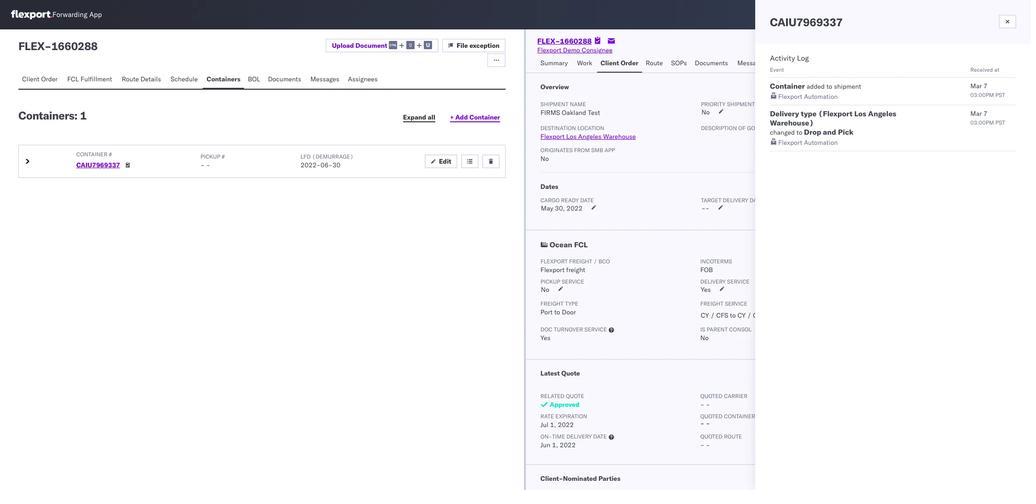 Task type: describe. For each thing, give the bounding box(es) containing it.
upload
[[332, 41, 354, 50]]

30
[[333, 161, 341, 169]]

0 vertical spatial caiu7969337
[[770, 15, 843, 29]]

location for angeles
[[578, 125, 605, 132]]

containers:
[[18, 109, 78, 122]]

shipment inside container added to shipment
[[834, 82, 862, 91]]

summary
[[541, 59, 568, 67]]

doc turnover service
[[541, 326, 607, 333]]

freight service cy / cfs to cy / cfs
[[701, 300, 766, 320]]

container for container #
[[76, 151, 107, 158]]

os
[[1006, 11, 1014, 18]]

0 horizontal spatial caiu7969337
[[76, 161, 120, 169]]

air
[[873, 109, 881, 117]]

1 vertical spatial freight
[[567, 266, 586, 274]]

smb
[[592, 147, 603, 154]]

Search Shipments (/) text field
[[856, 8, 944, 22]]

work button
[[574, 55, 597, 73]]

flexport. image
[[11, 10, 52, 19]]

freight for /
[[701, 300, 724, 307]]

route for route
[[646, 59, 663, 67]]

1 horizontal spatial documents button
[[692, 55, 734, 73]]

to inside freight type port to door
[[555, 308, 560, 316]]

lfd
[[301, 153, 311, 160]]

2022 for 1,
[[560, 441, 576, 449]]

parent
[[707, 326, 728, 333]]

0 horizontal spatial 1660288
[[51, 39, 98, 53]]

test
[[588, 109, 600, 117]]

priority shipment
[[701, 101, 755, 108]]

approved
[[550, 401, 580, 409]]

jun 1, 2022
[[541, 441, 576, 449]]

angeles inside '(flexport los angeles warehouse)'
[[869, 109, 897, 118]]

related quote
[[541, 393, 584, 400]]

0 vertical spatial freight
[[569, 258, 593, 265]]

log
[[797, 53, 809, 63]]

order for rightmost client order button
[[621, 59, 639, 67]]

mar for delivery type
[[971, 109, 982, 118]]

0 horizontal spatial messages button
[[307, 71, 344, 89]]

assignees button
[[344, 71, 383, 89]]

pick
[[839, 127, 854, 137]]

flexport demo consignee
[[538, 46, 613, 54]]

1 cfs from the left
[[717, 311, 729, 320]]

flexport up pickup service on the right
[[541, 266, 565, 274]]

--
[[702, 204, 710, 212]]

work
[[577, 59, 593, 67]]

documents for the right documents button
[[695, 59, 729, 67]]

rate
[[541, 413, 554, 420]]

and
[[823, 127, 837, 137]]

to inside freight service cy / cfs to cy / cfs
[[730, 311, 736, 320]]

expand all button
[[398, 111, 441, 124]]

no down the priority
[[702, 108, 710, 116]]

fcl inside button
[[67, 75, 79, 83]]

client-nominated parties button
[[526, 465, 1032, 490]]

changed
[[770, 128, 795, 137]]

app inside originates from smb app no
[[605, 147, 615, 154]]

cargo ready date
[[541, 197, 594, 204]]

parties
[[599, 475, 621, 483]]

flex-1660288
[[538, 36, 592, 46]]

expiration
[[556, 413, 588, 420]]

summary button
[[537, 55, 574, 73]]

0 horizontal spatial yes
[[541, 334, 551, 342]]

quoted route - -
[[701, 433, 743, 449]]

0 horizontal spatial messages
[[311, 75, 340, 83]]

turnover
[[554, 326, 583, 333]]

flexport los angeles warehouse link
[[541, 132, 636, 141]]

time
[[552, 433, 565, 440]]

name
[[570, 101, 586, 108]]

container for container added to shipment
[[770, 81, 805, 91]]

1 horizontal spatial client order
[[601, 59, 639, 67]]

pickup for pickup # - -
[[201, 153, 220, 160]]

delivery for delivery service
[[701, 278, 726, 285]]

date right 'time'
[[594, 433, 607, 440]]

quote
[[566, 393, 584, 400]]

sops
[[672, 59, 687, 67]]

view as client button
[[943, 39, 1006, 52]]

flex-
[[538, 36, 560, 46]]

file exception
[[457, 41, 500, 50]]

activity
[[770, 53, 796, 63]]

flexport down changed
[[779, 138, 803, 147]]

related
[[541, 393, 565, 400]]

nominated
[[563, 475, 597, 483]]

warehouse inside origin location hk air tsing yi warehouse
[[907, 109, 940, 117]]

(flexport los angeles warehouse)
[[770, 109, 897, 127]]

mar for container
[[971, 82, 982, 90]]

latest quote
[[541, 369, 580, 378]]

no inside originates from smb app no
[[541, 155, 549, 163]]

no inside is parent consol no
[[701, 334, 709, 342]]

shipment
[[541, 101, 569, 108]]

target delivery date
[[701, 197, 764, 204]]

incoterms fob
[[701, 258, 733, 274]]

cargo
[[541, 197, 560, 204]]

freight for to
[[541, 300, 564, 307]]

received
[[971, 66, 994, 73]]

destination
[[541, 125, 576, 132]]

warehouse inside "destination location flexport los angeles warehouse"
[[604, 132, 636, 141]]

view as client
[[958, 41, 1000, 50]]

mar 7 03:00pm pst for container
[[971, 82, 1006, 98]]

fcl fulfillment button
[[64, 71, 118, 89]]

03:00pm for container
[[971, 92, 995, 98]]

at
[[995, 66, 1000, 73]]

freight type port to door
[[541, 300, 579, 316]]

carrier
[[724, 393, 748, 400]]

consol
[[730, 326, 752, 333]]

flexport up delivery type
[[779, 92, 803, 101]]

los inside '(flexport los angeles warehouse)'
[[855, 109, 867, 118]]

1 horizontal spatial /
[[711, 311, 715, 320]]

0 vertical spatial delivery
[[723, 197, 749, 204]]

ocean fcl button
[[526, 230, 1032, 258]]

on-time delivery date
[[541, 433, 607, 440]]

is
[[701, 326, 706, 333]]

pickup # - -
[[201, 153, 225, 169]]

to inside container added to shipment
[[827, 82, 833, 91]]

0 horizontal spatial documents button
[[264, 71, 307, 89]]

hk air tsing yi warehouse link
[[862, 109, 940, 117]]

1 horizontal spatial yes
[[701, 286, 711, 294]]

received at
[[971, 66, 1000, 73]]

schedule
[[171, 75, 198, 83]]

# for container #
[[109, 151, 112, 158]]

pst for container
[[996, 92, 1006, 98]]

is parent consol no
[[701, 326, 752, 342]]

1
[[80, 109, 87, 122]]

doc
[[541, 326, 553, 333]]

1 horizontal spatial messages button
[[734, 55, 772, 73]]

los inside "destination location flexport los angeles warehouse"
[[567, 132, 577, 141]]

shipment name firms oakland test
[[541, 101, 600, 117]]

type for delivery type
[[801, 109, 817, 118]]

on-
[[541, 433, 552, 440]]

overview button
[[526, 73, 1032, 101]]

service
[[725, 300, 748, 307]]

1 vertical spatial delivery
[[567, 433, 592, 440]]

expand all
[[403, 113, 436, 121]]

date for may 30, 2022
[[581, 197, 594, 204]]

7 for delivery type
[[984, 109, 988, 118]]

client
[[982, 41, 1000, 50]]

tsing
[[883, 109, 898, 117]]

container added to shipment
[[770, 81, 862, 91]]

schedule button
[[167, 71, 203, 89]]

0 horizontal spatial client order button
[[18, 71, 64, 89]]



Task type: locate. For each thing, give the bounding box(es) containing it.
description of goods
[[701, 125, 767, 132]]

0 horizontal spatial documents
[[268, 75, 301, 83]]

quote
[[562, 369, 580, 378]]

1 vertical spatial delivery
[[701, 278, 726, 285]]

1 vertical spatial 2022
[[558, 421, 574, 429]]

1 vertical spatial client
[[22, 75, 39, 83]]

0 horizontal spatial order
[[41, 75, 58, 83]]

0 vertical spatial fcl
[[67, 75, 79, 83]]

0 vertical spatial type
[[801, 109, 817, 118]]

container inside button
[[470, 113, 500, 121]]

route left details
[[122, 75, 139, 83]]

2 mar from the top
[[971, 109, 982, 118]]

angeles up smb at the right top
[[579, 132, 602, 141]]

oakland
[[562, 109, 587, 117]]

no down pickup service on the right
[[541, 286, 550, 294]]

origin location hk air tsing yi warehouse
[[862, 101, 940, 117]]

app right smb at the right top
[[605, 147, 615, 154]]

1, inside quoted carrier - - rate expiration jul 1, 2022
[[550, 421, 556, 429]]

documents button
[[692, 55, 734, 73], [264, 71, 307, 89]]

0 vertical spatial 1,
[[550, 421, 556, 429]]

1 horizontal spatial route
[[646, 59, 663, 67]]

flexport demo consignee link
[[538, 46, 613, 55]]

0 horizontal spatial warehouse
[[604, 132, 636, 141]]

sops button
[[668, 55, 692, 73]]

pickup for pickup service
[[541, 278, 561, 285]]

documents for left documents button
[[268, 75, 301, 83]]

flexport automation
[[779, 92, 838, 101], [779, 138, 838, 147]]

1 pst from the top
[[996, 92, 1006, 98]]

2022
[[567, 204, 583, 212], [558, 421, 574, 429], [560, 441, 576, 449]]

1 horizontal spatial client order button
[[597, 55, 642, 73]]

1 mar 7 03:00pm pst from the top
[[971, 82, 1006, 98]]

cy down service
[[738, 311, 746, 320]]

1 freight from the left
[[541, 300, 564, 307]]

warehouse)
[[770, 118, 814, 127]]

angeles down origin
[[869, 109, 897, 118]]

location up flexport los angeles warehouse link
[[578, 125, 605, 132]]

date for --
[[750, 197, 764, 204]]

1 7 from the top
[[984, 82, 988, 90]]

1 vertical spatial caiu7969337
[[76, 161, 120, 169]]

2022 down expiration on the right bottom of the page
[[558, 421, 574, 429]]

los down destination
[[567, 132, 577, 141]]

cy
[[701, 311, 709, 320], [738, 311, 746, 320]]

0 vertical spatial route
[[646, 59, 663, 67]]

0 vertical spatial location
[[882, 101, 909, 108]]

flexport inside "destination location flexport los angeles warehouse"
[[541, 132, 565, 141]]

1 horizontal spatial angeles
[[869, 109, 897, 118]]

caiu7969337 down "container #"
[[76, 161, 120, 169]]

1 vertical spatial mar
[[971, 109, 982, 118]]

route for route details
[[122, 75, 139, 83]]

jun
[[541, 441, 551, 449]]

to right added
[[827, 82, 833, 91]]

shipment up (flexport
[[834, 82, 862, 91]]

0 horizontal spatial client
[[22, 75, 39, 83]]

(demurrage)
[[312, 153, 354, 160]]

quoted inside quoted container count - -
[[701, 413, 723, 420]]

order down flex - 1660288
[[41, 75, 58, 83]]

2 horizontal spatial service
[[728, 278, 750, 285]]

to down warehouse)
[[797, 128, 803, 137]]

from
[[574, 147, 590, 154]]

#
[[109, 151, 112, 158], [222, 153, 225, 160]]

order
[[621, 59, 639, 67], [41, 75, 58, 83]]

fob
[[701, 266, 713, 274]]

0 vertical spatial mar 7 03:00pm pst
[[971, 82, 1006, 98]]

1 horizontal spatial container
[[470, 113, 500, 121]]

pst
[[996, 92, 1006, 98], [996, 119, 1006, 126]]

to
[[827, 82, 833, 91], [797, 128, 803, 137], [555, 308, 560, 316], [730, 311, 736, 320]]

firms
[[541, 109, 560, 117]]

+ add container
[[450, 113, 500, 121]]

to inside changed to drop and pick
[[797, 128, 803, 137]]

freight left service
[[701, 300, 724, 307]]

1 vertical spatial route
[[122, 75, 139, 83]]

quoted inside quoted route - -
[[701, 433, 723, 440]]

los down origin
[[855, 109, 867, 118]]

messages button up the overview 'button'
[[734, 55, 772, 73]]

route left "sops"
[[646, 59, 663, 67]]

client down consignee
[[601, 59, 619, 67]]

activity log
[[770, 53, 809, 63]]

1 horizontal spatial caiu7969337
[[770, 15, 843, 29]]

container down event
[[770, 81, 805, 91]]

automation for container
[[804, 92, 838, 101]]

app right forwarding
[[89, 10, 102, 19]]

2 7 from the top
[[984, 109, 988, 118]]

1 horizontal spatial freight
[[701, 300, 724, 307]]

03:00pm for delivery type
[[971, 119, 995, 126]]

container up caiu7969337 button on the left of page
[[76, 151, 107, 158]]

1 vertical spatial yes
[[541, 334, 551, 342]]

1660288 up flexport demo consignee at the top right
[[560, 36, 592, 46]]

client order button down consignee
[[597, 55, 642, 73]]

add
[[456, 113, 468, 121]]

order left 'route' button
[[621, 59, 639, 67]]

1 vertical spatial los
[[567, 132, 577, 141]]

2 horizontal spatial container
[[770, 81, 805, 91]]

1 horizontal spatial app
[[605, 147, 615, 154]]

1 vertical spatial location
[[578, 125, 605, 132]]

description
[[701, 125, 737, 132]]

+ add container button
[[445, 111, 506, 124]]

7
[[984, 82, 988, 90], [984, 109, 988, 118]]

1 horizontal spatial service
[[585, 326, 607, 333]]

dates
[[541, 183, 559, 191]]

goods
[[748, 125, 767, 132]]

0 vertical spatial quoted
[[701, 393, 723, 400]]

delivery type
[[770, 109, 817, 118]]

1 horizontal spatial shipment
[[834, 82, 862, 91]]

client for client order button to the left
[[22, 75, 39, 83]]

1 vertical spatial fcl
[[574, 240, 588, 249]]

flexport automation for container
[[779, 92, 838, 101]]

delivery right target
[[723, 197, 749, 204]]

route
[[646, 59, 663, 67], [122, 75, 139, 83]]

flexport inside flexport demo consignee "link"
[[538, 46, 562, 54]]

1 horizontal spatial order
[[621, 59, 639, 67]]

0 vertical spatial 03:00pm
[[971, 92, 995, 98]]

automation down added
[[804, 92, 838, 101]]

0 horizontal spatial fcl
[[67, 75, 79, 83]]

automation down the drop
[[804, 138, 838, 147]]

upload document button
[[326, 39, 439, 52]]

caiu7969337
[[770, 15, 843, 29], [76, 161, 120, 169]]

0 vertical spatial 2022
[[567, 204, 583, 212]]

route inside button
[[646, 59, 663, 67]]

view
[[958, 41, 972, 50]]

as
[[974, 41, 981, 50]]

bol
[[248, 75, 260, 83]]

cy up is
[[701, 311, 709, 320]]

1 horizontal spatial pickup
[[541, 278, 561, 285]]

2 cfs from the left
[[753, 311, 766, 320]]

3 quoted from the top
[[701, 433, 723, 440]]

ocean
[[550, 240, 573, 249]]

may
[[541, 204, 554, 212]]

flexport freight / bco flexport freight
[[541, 258, 610, 274]]

of
[[739, 125, 746, 132]]

quoted up quoted route - -
[[701, 413, 723, 420]]

location up hk air tsing yi warehouse link
[[882, 101, 909, 108]]

1 vertical spatial messages
[[311, 75, 340, 83]]

flexport automation down changed to drop and pick
[[779, 138, 838, 147]]

1 horizontal spatial cy
[[738, 311, 746, 320]]

pst for delivery type
[[996, 119, 1006, 126]]

originates from smb app no
[[541, 147, 615, 163]]

0 vertical spatial delivery
[[770, 109, 800, 118]]

0 horizontal spatial angeles
[[579, 132, 602, 141]]

1 horizontal spatial documents
[[695, 59, 729, 67]]

service right turnover
[[585, 326, 607, 333]]

file exception button
[[443, 39, 506, 52], [443, 39, 506, 52]]

0 horizontal spatial los
[[567, 132, 577, 141]]

quoted left carrier at the right bottom of page
[[701, 393, 723, 400]]

1 horizontal spatial #
[[222, 153, 225, 160]]

delivery right 'time'
[[567, 433, 592, 440]]

2 flexport automation from the top
[[779, 138, 838, 147]]

1 horizontal spatial cfs
[[753, 311, 766, 320]]

fcl inside button
[[574, 240, 588, 249]]

0 horizontal spatial location
[[578, 125, 605, 132]]

1 horizontal spatial type
[[801, 109, 817, 118]]

caiu7969337 up log
[[770, 15, 843, 29]]

1, right jul
[[550, 421, 556, 429]]

route details button
[[118, 71, 167, 89]]

container right add on the left top of the page
[[470, 113, 500, 121]]

1660288 down forwarding app
[[51, 39, 98, 53]]

messages left event
[[738, 59, 767, 67]]

messages button left assignees
[[307, 71, 344, 89]]

quoted for -
[[701, 413, 723, 420]]

0 horizontal spatial #
[[109, 151, 112, 158]]

documents button right "sops"
[[692, 55, 734, 73]]

route
[[724, 433, 743, 440]]

1 automation from the top
[[804, 92, 838, 101]]

0 vertical spatial app
[[89, 10, 102, 19]]

flexport down flex-
[[538, 46, 562, 54]]

0 vertical spatial client order
[[601, 59, 639, 67]]

type for freight type port to door
[[565, 300, 579, 307]]

1 vertical spatial shipment
[[727, 101, 755, 108]]

location inside origin location hk air tsing yi warehouse
[[882, 101, 909, 108]]

location for tsing
[[882, 101, 909, 108]]

1, down 'time'
[[552, 441, 558, 449]]

2022 inside quoted carrier - - rate expiration jul 1, 2022
[[558, 421, 574, 429]]

shipment
[[834, 82, 862, 91], [727, 101, 755, 108]]

messages button
[[734, 55, 772, 73], [307, 71, 344, 89]]

date right ready
[[581, 197, 594, 204]]

to right port
[[555, 308, 560, 316]]

1660288
[[560, 36, 592, 46], [51, 39, 98, 53]]

1 vertical spatial warehouse
[[604, 132, 636, 141]]

0 horizontal spatial client order
[[22, 75, 58, 83]]

yes down 'doc' at the bottom right
[[541, 334, 551, 342]]

1 vertical spatial 1,
[[552, 441, 558, 449]]

messages left assignees
[[311, 75, 340, 83]]

2022 for 30,
[[567, 204, 583, 212]]

mar 7 03:00pm pst for delivery type
[[971, 109, 1006, 126]]

pickup
[[201, 153, 220, 160], [541, 278, 561, 285]]

latest quote button
[[526, 360, 1032, 387]]

/ up consol
[[748, 311, 752, 320]]

type up "door"
[[565, 300, 579, 307]]

hk
[[862, 109, 871, 117]]

/ up parent
[[711, 311, 715, 320]]

2 vertical spatial 2022
[[560, 441, 576, 449]]

forwarding app link
[[11, 10, 102, 19]]

quoted carrier - - rate expiration jul 1, 2022
[[541, 393, 748, 429]]

angeles inside "destination location flexport los angeles warehouse"
[[579, 132, 602, 141]]

1 horizontal spatial 1660288
[[560, 36, 592, 46]]

pickup inside pickup # - -
[[201, 153, 220, 160]]

assignees
[[348, 75, 378, 83]]

documents right sops button
[[695, 59, 729, 67]]

1 horizontal spatial los
[[855, 109, 867, 118]]

0 vertical spatial documents
[[695, 59, 729, 67]]

0 horizontal spatial route
[[122, 75, 139, 83]]

2 automation from the top
[[804, 138, 838, 147]]

service for yes
[[728, 278, 750, 285]]

documents right bol button on the left top of the page
[[268, 75, 301, 83]]

0 vertical spatial 7
[[984, 82, 988, 90]]

route details
[[122, 75, 161, 83]]

# for pickup # - -
[[222, 153, 225, 160]]

flexport down destination
[[541, 132, 565, 141]]

/
[[594, 258, 597, 265], [711, 311, 715, 320], [748, 311, 752, 320]]

1 horizontal spatial warehouse
[[907, 109, 940, 117]]

1 vertical spatial pickup
[[541, 278, 561, 285]]

service down flexport freight / bco flexport freight
[[562, 278, 585, 285]]

delivery for delivery type
[[770, 109, 800, 118]]

quoted inside quoted carrier - - rate expiration jul 1, 2022
[[701, 393, 723, 400]]

0 vertical spatial mar
[[971, 82, 982, 90]]

client down flex at left
[[22, 75, 39, 83]]

mar 7 03:00pm pst
[[971, 82, 1006, 98], [971, 109, 1006, 126]]

fulfillment
[[81, 75, 112, 83]]

expand
[[403, 113, 426, 121]]

2 cy from the left
[[738, 311, 746, 320]]

client order down flex at left
[[22, 75, 58, 83]]

1 horizontal spatial location
[[882, 101, 909, 108]]

0 vertical spatial order
[[621, 59, 639, 67]]

shipment up 'of'
[[727, 101, 755, 108]]

freight inside freight type port to door
[[541, 300, 564, 307]]

/ left 'bco'
[[594, 258, 597, 265]]

container #
[[76, 151, 112, 158]]

1 horizontal spatial delivery
[[770, 109, 800, 118]]

freight down ocean fcl on the right of the page
[[569, 258, 593, 265]]

port
[[541, 308, 553, 316]]

route inside button
[[122, 75, 139, 83]]

client order down consignee
[[601, 59, 639, 67]]

1 quoted from the top
[[701, 393, 723, 400]]

forwarding app
[[52, 10, 102, 19]]

freight inside freight service cy / cfs to cy / cfs
[[701, 300, 724, 307]]

added
[[807, 82, 825, 91]]

ocean fcl
[[550, 240, 588, 249]]

count
[[757, 413, 776, 420]]

type up changed to drop and pick
[[801, 109, 817, 118]]

1 vertical spatial angeles
[[579, 132, 602, 141]]

0 vertical spatial los
[[855, 109, 867, 118]]

0 horizontal spatial container
[[76, 151, 107, 158]]

no
[[702, 108, 710, 116], [541, 155, 549, 163], [541, 286, 550, 294], [701, 334, 709, 342]]

delivery down fob
[[701, 278, 726, 285]]

yes down fob
[[701, 286, 711, 294]]

containers: 1
[[18, 109, 87, 122]]

2 03:00pm from the top
[[971, 119, 995, 126]]

2 quoted from the top
[[701, 413, 723, 420]]

0 horizontal spatial pickup
[[201, 153, 220, 160]]

service up service
[[728, 278, 750, 285]]

0 vertical spatial pickup
[[201, 153, 220, 160]]

quoted left route
[[701, 433, 723, 440]]

0 vertical spatial angeles
[[869, 109, 897, 118]]

quoted for rate
[[701, 393, 723, 400]]

0 horizontal spatial app
[[89, 10, 102, 19]]

2 freight from the left
[[701, 300, 724, 307]]

fcl
[[67, 75, 79, 83], [574, 240, 588, 249]]

2022 down on-time delivery date
[[560, 441, 576, 449]]

2022 down ready
[[567, 204, 583, 212]]

1 vertical spatial client order
[[22, 75, 58, 83]]

delivery up changed
[[770, 109, 800, 118]]

2 vertical spatial container
[[76, 151, 107, 158]]

2 mar 7 03:00pm pst from the top
[[971, 109, 1006, 126]]

1 03:00pm from the top
[[971, 92, 995, 98]]

1 flexport automation from the top
[[779, 92, 838, 101]]

container
[[770, 81, 805, 91], [470, 113, 500, 121], [76, 151, 107, 158]]

30,
[[555, 204, 565, 212]]

06-
[[321, 161, 333, 169]]

service for no
[[562, 278, 585, 285]]

client-nominated parties
[[541, 475, 621, 483]]

delivery service
[[701, 278, 750, 285]]

client-
[[541, 475, 563, 483]]

fcl right ocean
[[574, 240, 588, 249]]

-
[[45, 39, 51, 53], [201, 161, 205, 169], [206, 161, 210, 169], [702, 204, 706, 212], [706, 204, 710, 212], [701, 401, 705, 409], [706, 401, 710, 409], [701, 419, 705, 428], [706, 419, 710, 428], [701, 441, 705, 449], [706, 441, 710, 449]]

0 horizontal spatial delivery
[[567, 433, 592, 440]]

fcl fulfillment
[[67, 75, 112, 83]]

quoted
[[701, 393, 723, 400], [701, 413, 723, 420], [701, 433, 723, 440]]

containers
[[207, 75, 241, 83]]

0 vertical spatial yes
[[701, 286, 711, 294]]

0 vertical spatial flexport automation
[[779, 92, 838, 101]]

edit button
[[425, 155, 458, 168]]

to down service
[[730, 311, 736, 320]]

os button
[[999, 4, 1021, 25]]

flexport down ocean
[[541, 258, 568, 265]]

order for client order button to the left
[[41, 75, 58, 83]]

delivery
[[723, 197, 749, 204], [567, 433, 592, 440]]

date right target
[[750, 197, 764, 204]]

flexport
[[538, 46, 562, 54], [779, 92, 803, 101], [541, 132, 565, 141], [779, 138, 803, 147], [541, 258, 568, 265], [541, 266, 565, 274]]

freight up port
[[541, 300, 564, 307]]

0 horizontal spatial shipment
[[727, 101, 755, 108]]

# inside pickup # - -
[[222, 153, 225, 160]]

originates
[[541, 147, 573, 154]]

7 for container
[[984, 82, 988, 90]]

0 horizontal spatial freight
[[541, 300, 564, 307]]

0 vertical spatial container
[[770, 81, 805, 91]]

flexport automation for delivery type
[[779, 138, 838, 147]]

2 horizontal spatial /
[[748, 311, 752, 320]]

1 cy from the left
[[701, 311, 709, 320]]

0 vertical spatial messages
[[738, 59, 767, 67]]

0 horizontal spatial service
[[562, 278, 585, 285]]

client order button down flex at left
[[18, 71, 64, 89]]

freight up pickup service on the right
[[567, 266, 586, 274]]

fcl left fulfillment
[[67, 75, 79, 83]]

1 mar from the top
[[971, 82, 982, 90]]

automation for delivery type
[[804, 138, 838, 147]]

client for rightmost client order button
[[601, 59, 619, 67]]

latest
[[541, 369, 560, 378]]

1 vertical spatial quoted
[[701, 413, 723, 420]]

flexport automation down added
[[779, 92, 838, 101]]

2 pst from the top
[[996, 119, 1006, 126]]

/ inside flexport freight / bco flexport freight
[[594, 258, 597, 265]]

details
[[141, 75, 161, 83]]

1 vertical spatial 7
[[984, 109, 988, 118]]

type inside freight type port to door
[[565, 300, 579, 307]]

no down is
[[701, 334, 709, 342]]

documents button right bol
[[264, 71, 307, 89]]

no down originates
[[541, 155, 549, 163]]

1 horizontal spatial messages
[[738, 59, 767, 67]]

1 vertical spatial 03:00pm
[[971, 119, 995, 126]]

location inside "destination location flexport los angeles warehouse"
[[578, 125, 605, 132]]

0 horizontal spatial /
[[594, 258, 597, 265]]



Task type: vqa. For each thing, say whether or not it's contained in the screenshot.


